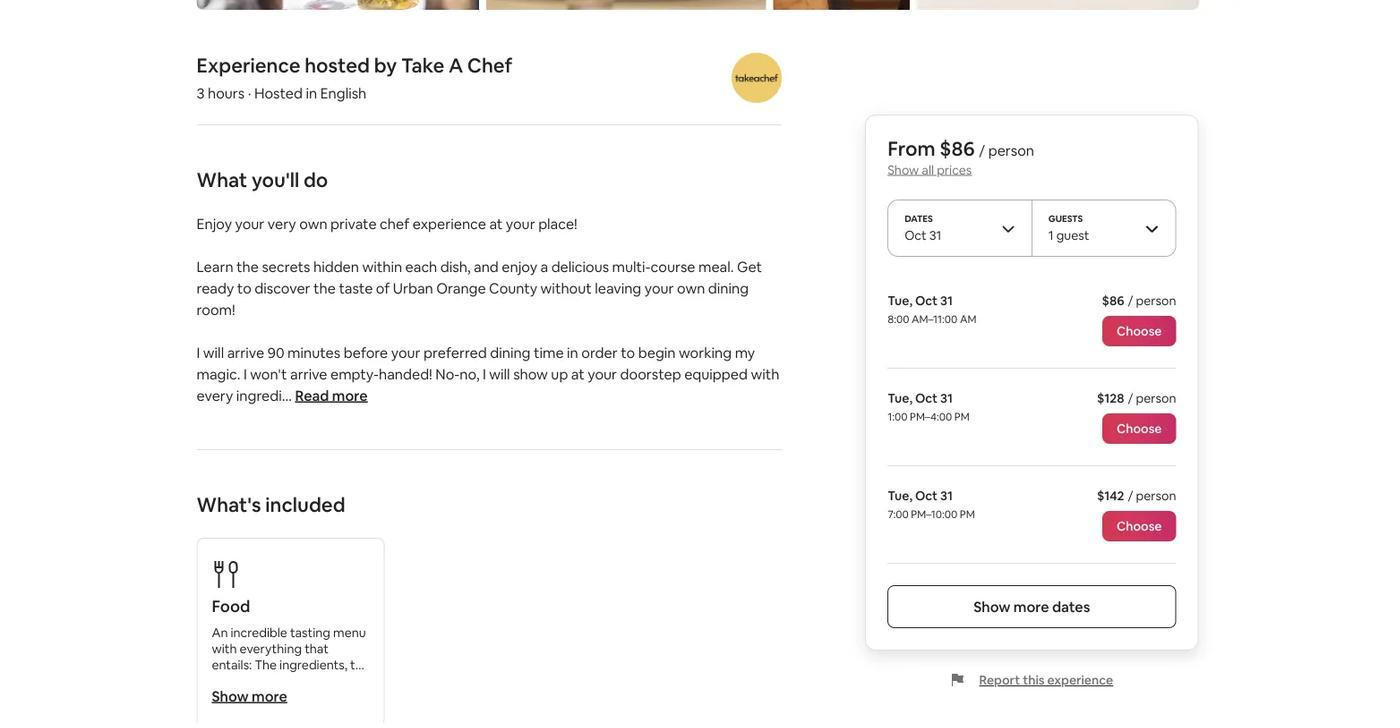 Task type: describe. For each thing, give the bounding box(es) containing it.
enjoy
[[197, 215, 232, 233]]

what
[[197, 167, 248, 193]]

all
[[922, 162, 935, 178]]

take
[[401, 52, 445, 78]]

learn
[[197, 258, 233, 276]]

course
[[651, 258, 696, 276]]

show inside from $86 / person show all prices
[[888, 162, 920, 178]]

everything
[[240, 642, 302, 658]]

show more link
[[212, 688, 287, 706]]

doorstep
[[621, 365, 682, 383]]

show for show more dates
[[974, 598, 1011, 616]]

preferred
[[424, 344, 487, 362]]

tue, for $128 / person
[[888, 391, 913, 407]]

choose link for $142
[[1103, 512, 1177, 542]]

minutes
[[288, 344, 341, 362]]

person for $142 / person
[[1137, 488, 1177, 504]]

dish,
[[441, 258, 471, 276]]

hidden
[[314, 258, 359, 276]]

without
[[541, 279, 592, 297]]

31 for 7:00 pm–10:00 pm
[[941, 488, 953, 504]]

31 for 8:00 am–11:00 am
[[941, 293, 953, 309]]

no-
[[436, 365, 460, 383]]

chef
[[380, 215, 410, 233]]

begin
[[639, 344, 676, 362]]

delicious
[[552, 258, 609, 276]]

dates
[[1053, 598, 1091, 616]]

0 vertical spatial own
[[299, 215, 328, 233]]

more for read more
[[332, 387, 368, 405]]

dining inside i  will arrive 90 minutes before your preferred dining time in order to begin working my magic. i won't arrive empty-handed! no-no, i will show up at your doorstep equipped with every ingredi…
[[490, 344, 531, 362]]

what's
[[197, 492, 261, 518]]

orange
[[437, 279, 486, 297]]

$128 / person
[[1098, 391, 1177, 407]]

that
[[305, 642, 329, 658]]

my
[[735, 344, 756, 362]]

oct for 1:00 pm–4:00 pm
[[916, 391, 938, 407]]

am–11:00
[[912, 313, 958, 327]]

am
[[960, 313, 977, 327]]

1 vertical spatial the
[[314, 279, 336, 297]]

incredible
[[231, 625, 288, 642]]

guest
[[1057, 228, 1090, 244]]

experience
[[197, 52, 301, 78]]

pm for $142
[[960, 508, 975, 522]]

before
[[344, 344, 388, 362]]

no,
[[460, 365, 480, 383]]

person inside from $86 / person show all prices
[[989, 141, 1035, 159]]

tasting
[[290, 625, 331, 642]]

tue, for $86 / person
[[888, 293, 913, 309]]

/ for $142
[[1129, 488, 1134, 504]]

by
[[374, 52, 397, 78]]

31 for 1:00 pm–4:00 pm
[[941, 391, 953, 407]]

report this experience button
[[951, 673, 1114, 689]]

in inside i  will arrive 90 minutes before your preferred dining time in order to begin working my magic. i won't arrive empty-handed! no-no, i will show up at your doorstep equipped with every ingredi…
[[567, 344, 579, 362]]

show for show more
[[212, 688, 249, 706]]

choose for $128
[[1117, 421, 1163, 437]]

prices
[[937, 162, 972, 178]]

food
[[212, 597, 250, 618]]

what's included
[[197, 492, 345, 518]]

time
[[534, 344, 564, 362]]

1 horizontal spatial i
[[244, 365, 247, 383]]

with inside i  will arrive 90 minutes before your preferred dining time in order to begin working my magic. i won't arrive empty-handed! no-no, i will show up at your doorstep equipped with every ingredi…
[[751, 365, 780, 383]]

every
[[197, 387, 233, 405]]

this
[[1023, 673, 1045, 689]]

and
[[474, 258, 499, 276]]

0 horizontal spatial the
[[237, 258, 259, 276]]

guests 1 guest
[[1049, 213, 1090, 244]]

8:00
[[888, 313, 910, 327]]

learn the secrets hidden within each dish, and enjoy a delicious multi-course meal. get ready to discover the taste of urban orange county without leaving your own dining room!
[[197, 258, 763, 319]]

your down order
[[588, 365, 617, 383]]

handed!
[[379, 365, 433, 383]]

read
[[295, 387, 329, 405]]

$142
[[1098, 488, 1125, 504]]

own inside 'learn the secrets hidden within each dish, and enjoy a delicious multi-course meal. get ready to discover the taste of urban orange county without leaving your own dining room!'
[[677, 279, 705, 297]]

/ for $128
[[1129, 391, 1134, 407]]

2 horizontal spatial i
[[483, 365, 486, 383]]

$86 / person
[[1103, 293, 1177, 309]]

show
[[514, 365, 548, 383]]

$86 inside from $86 / person show all prices
[[940, 136, 975, 161]]

multi-
[[613, 258, 651, 276]]

hosted
[[254, 84, 303, 102]]

from $86 / person show all prices
[[888, 136, 1035, 178]]

31 for oct 31
[[930, 228, 942, 244]]

tue, oct 31 1:00 pm–4:00 pm
[[888, 391, 970, 424]]

you'll
[[252, 167, 299, 193]]

a chef
[[449, 52, 513, 78]]

private
[[331, 215, 377, 233]]

meal.
[[699, 258, 734, 276]]

7:00
[[888, 508, 909, 522]]

1:00
[[888, 410, 908, 424]]

discover
[[255, 279, 311, 297]]

90
[[268, 344, 285, 362]]

show more dates
[[974, 598, 1091, 616]]

leaving
[[595, 279, 642, 297]]

order
[[582, 344, 618, 362]]

hours
[[208, 84, 245, 102]]

your left place!
[[506, 215, 536, 233]]

with inside food an incredible tasting menu with everything that entails: the ingredients, t...
[[212, 642, 237, 658]]



Task type: locate. For each thing, give the bounding box(es) containing it.
1 tue, from the top
[[888, 293, 913, 309]]

0 horizontal spatial to
[[237, 279, 252, 297]]

0 vertical spatial more
[[332, 387, 368, 405]]

experience photo 3 image
[[774, 0, 910, 10], [774, 0, 910, 10]]

31 up the am–11:00
[[941, 293, 953, 309]]

31
[[930, 228, 942, 244], [941, 293, 953, 309], [941, 391, 953, 407], [941, 488, 953, 504]]

your up 'handed!'
[[391, 344, 421, 362]]

1 vertical spatial in
[[567, 344, 579, 362]]

show inside show more dates link
[[974, 598, 1011, 616]]

english
[[320, 84, 367, 102]]

own down course
[[677, 279, 705, 297]]

1 vertical spatial will
[[490, 365, 510, 383]]

31 up pm–4:00
[[941, 391, 953, 407]]

dates oct 31
[[905, 213, 942, 244]]

0 vertical spatial choose link
[[1103, 316, 1177, 347]]

tue, inside tue, oct 31 8:00 am–11:00 am
[[888, 293, 913, 309]]

experience photo 1 image
[[486, 0, 767, 10], [486, 0, 767, 10]]

in right time
[[567, 344, 579, 362]]

1 horizontal spatial show
[[888, 162, 920, 178]]

menu
[[333, 625, 366, 642]]

1 horizontal spatial more
[[332, 387, 368, 405]]

1 choose link from the top
[[1103, 316, 1177, 347]]

oct down 'dates'
[[905, 228, 927, 244]]

pm for $128
[[955, 410, 970, 424]]

experience cover photo image
[[197, 0, 479, 10], [197, 0, 479, 10]]

2 horizontal spatial show
[[974, 598, 1011, 616]]

2 horizontal spatial more
[[1014, 598, 1050, 616]]

31 inside tue, oct 31 8:00 am–11:00 am
[[941, 293, 953, 309]]

3 tue, from the top
[[888, 488, 913, 504]]

your down course
[[645, 279, 674, 297]]

tue, oct 31 8:00 am–11:00 am
[[888, 293, 977, 327]]

show up report
[[974, 598, 1011, 616]]

the right learn
[[237, 258, 259, 276]]

0 horizontal spatial i
[[197, 344, 200, 362]]

food an incredible tasting menu with everything that entails: the ingredients, t...
[[212, 597, 366, 674]]

0 vertical spatial experience
[[413, 215, 486, 233]]

a
[[541, 258, 549, 276]]

/ for $86
[[1129, 293, 1134, 309]]

to right order
[[621, 344, 635, 362]]

more inside button
[[332, 387, 368, 405]]

tue, up '8:00'
[[888, 293, 913, 309]]

1 vertical spatial more
[[1014, 598, 1050, 616]]

will
[[203, 344, 224, 362], [490, 365, 510, 383]]

0 horizontal spatial $86
[[940, 136, 975, 161]]

with down food
[[212, 642, 237, 658]]

taste
[[339, 279, 373, 297]]

enjoy your very own private chef experience at your place!
[[197, 215, 578, 233]]

experience photo 4 image
[[918, 0, 1200, 10], [918, 0, 1200, 10]]

oct up pm–4:00
[[916, 391, 938, 407]]

experience right this
[[1048, 673, 1114, 689]]

to inside 'learn the secrets hidden within each dish, and enjoy a delicious multi-course meal. get ready to discover the taste of urban orange county without leaving your own dining room!'
[[237, 279, 252, 297]]

0 vertical spatial arrive
[[227, 344, 264, 362]]

0 horizontal spatial dining
[[490, 344, 531, 362]]

more down the
[[252, 688, 287, 706]]

/ inside from $86 / person show all prices
[[980, 141, 986, 159]]

choose down $86 / person
[[1117, 323, 1163, 340]]

1 horizontal spatial $86
[[1103, 293, 1125, 309]]

dining down meal.
[[709, 279, 749, 297]]

0 horizontal spatial with
[[212, 642, 237, 658]]

report this experience
[[980, 673, 1114, 689]]

0 vertical spatial in
[[306, 84, 317, 102]]

county
[[489, 279, 538, 297]]

tue, inside tue, oct 31 1:00 pm–4:00 pm
[[888, 391, 913, 407]]

1 horizontal spatial own
[[677, 279, 705, 297]]

1
[[1049, 228, 1054, 244]]

1 horizontal spatial with
[[751, 365, 780, 383]]

from
[[888, 136, 936, 161]]

own
[[299, 215, 328, 233], [677, 279, 705, 297]]

0 horizontal spatial show
[[212, 688, 249, 706]]

1 horizontal spatial arrive
[[290, 365, 327, 383]]

with
[[751, 365, 780, 383], [212, 642, 237, 658]]

more left dates
[[1014, 598, 1050, 616]]

3 choose from the top
[[1117, 519, 1163, 535]]

1 vertical spatial dining
[[490, 344, 531, 362]]

2 vertical spatial choose link
[[1103, 512, 1177, 542]]

empty-
[[331, 365, 379, 383]]

ready
[[197, 279, 234, 297]]

secrets
[[262, 258, 310, 276]]

2 vertical spatial show
[[212, 688, 249, 706]]

at up and
[[490, 215, 503, 233]]

31 inside tue, oct 31 1:00 pm–4:00 pm
[[941, 391, 953, 407]]

1 horizontal spatial to
[[621, 344, 635, 362]]

an
[[212, 625, 228, 642]]

0 horizontal spatial arrive
[[227, 344, 264, 362]]

more
[[332, 387, 368, 405], [1014, 598, 1050, 616], [252, 688, 287, 706]]

oct inside tue, oct 31 7:00 pm–10:00 pm
[[916, 488, 938, 504]]

31 up pm–10:00
[[941, 488, 953, 504]]

1 horizontal spatial experience
[[1048, 673, 1114, 689]]

1 vertical spatial choose link
[[1103, 414, 1177, 444]]

0 vertical spatial with
[[751, 365, 780, 383]]

/
[[980, 141, 986, 159], [1129, 293, 1134, 309], [1129, 391, 1134, 407], [1129, 488, 1134, 504]]

1 vertical spatial own
[[677, 279, 705, 297]]

your inside 'learn the secrets hidden within each dish, and enjoy a delicious multi-course meal. get ready to discover the taste of urban orange county without leaving your own dining room!'
[[645, 279, 674, 297]]

0 horizontal spatial will
[[203, 344, 224, 362]]

arrive
[[227, 344, 264, 362], [290, 365, 327, 383]]

learn more about the host, take a chef. image
[[732, 53, 782, 103], [732, 53, 782, 103]]

oct inside 'dates oct 31'
[[905, 228, 927, 244]]

within
[[362, 258, 402, 276]]

pm inside tue, oct 31 7:00 pm–10:00 pm
[[960, 508, 975, 522]]

oct inside tue, oct 31 8:00 am–11:00 am
[[916, 293, 938, 309]]

show more dates link
[[888, 586, 1177, 629]]

up
[[551, 365, 568, 383]]

guests
[[1049, 213, 1084, 224]]

tue, for $142 / person
[[888, 488, 913, 504]]

more for show more
[[252, 688, 287, 706]]

2 choose link from the top
[[1103, 414, 1177, 444]]

dates
[[905, 213, 933, 224]]

choose for $142
[[1117, 519, 1163, 535]]

urban
[[393, 279, 433, 297]]

choose down $128 / person
[[1117, 421, 1163, 437]]

2 vertical spatial choose
[[1117, 519, 1163, 535]]

pm–10:00
[[912, 508, 958, 522]]

your left 'very'
[[235, 215, 265, 233]]

won't
[[250, 365, 287, 383]]

equipped
[[685, 365, 748, 383]]

0 vertical spatial pm
[[955, 410, 970, 424]]

read more
[[295, 387, 368, 405]]

ingredi…
[[236, 387, 292, 405]]

show down entails:
[[212, 688, 249, 706]]

1 vertical spatial choose
[[1117, 421, 1163, 437]]

0 vertical spatial choose
[[1117, 323, 1163, 340]]

place!
[[539, 215, 578, 233]]

at inside i  will arrive 90 minutes before your preferred dining time in order to begin working my magic. i won't arrive empty-handed! no-no, i will show up at your doorstep equipped with every ingredi…
[[572, 365, 585, 383]]

i right the no,
[[483, 365, 486, 383]]

3 choose link from the top
[[1103, 512, 1177, 542]]

i up magic.
[[197, 344, 200, 362]]

pm–4:00
[[910, 410, 953, 424]]

1 vertical spatial $86
[[1103, 293, 1125, 309]]

to inside i  will arrive 90 minutes before your preferred dining time in order to begin working my magic. i won't arrive empty-handed! no-no, i will show up at your doorstep equipped with every ingredi…
[[621, 344, 635, 362]]

hosted
[[305, 52, 370, 78]]

choose for $86
[[1117, 323, 1163, 340]]

1 vertical spatial at
[[572, 365, 585, 383]]

show more
[[212, 688, 287, 706]]

1 vertical spatial tue,
[[888, 391, 913, 407]]

·
[[248, 84, 251, 102]]

oct up the am–11:00
[[916, 293, 938, 309]]

0 horizontal spatial own
[[299, 215, 328, 233]]

show down from
[[888, 162, 920, 178]]

will up magic.
[[203, 344, 224, 362]]

tue, oct 31 7:00 pm–10:00 pm
[[888, 488, 975, 522]]

dining up the show
[[490, 344, 531, 362]]

1 vertical spatial arrive
[[290, 365, 327, 383]]

1 horizontal spatial in
[[567, 344, 579, 362]]

$142 / person
[[1098, 488, 1177, 504]]

entails:
[[212, 658, 252, 674]]

with down my in the top of the page
[[751, 365, 780, 383]]

0 horizontal spatial in
[[306, 84, 317, 102]]

0 vertical spatial will
[[203, 344, 224, 362]]

1 vertical spatial with
[[212, 642, 237, 658]]

tue, inside tue, oct 31 7:00 pm–10:00 pm
[[888, 488, 913, 504]]

choose link
[[1103, 316, 1177, 347], [1103, 414, 1177, 444], [1103, 512, 1177, 542]]

tue, up 1:00
[[888, 391, 913, 407]]

read more button
[[295, 385, 368, 407]]

show
[[888, 162, 920, 178], [974, 598, 1011, 616], [212, 688, 249, 706]]

ingredients,
[[280, 658, 348, 674]]

1 vertical spatial experience
[[1048, 673, 1114, 689]]

the
[[237, 258, 259, 276], [314, 279, 336, 297]]

choose link down $142 / person
[[1103, 512, 1177, 542]]

0 horizontal spatial more
[[252, 688, 287, 706]]

oct inside tue, oct 31 1:00 pm–4:00 pm
[[916, 391, 938, 407]]

1 choose from the top
[[1117, 323, 1163, 340]]

1 horizontal spatial dining
[[709, 279, 749, 297]]

0 vertical spatial tue,
[[888, 293, 913, 309]]

person
[[989, 141, 1035, 159], [1137, 293, 1177, 309], [1137, 391, 1177, 407], [1137, 488, 1177, 504]]

at right the up
[[572, 365, 585, 383]]

0 vertical spatial the
[[237, 258, 259, 276]]

own right 'very'
[[299, 215, 328, 233]]

0 vertical spatial dining
[[709, 279, 749, 297]]

2 vertical spatial more
[[252, 688, 287, 706]]

1 vertical spatial pm
[[960, 508, 975, 522]]

do
[[304, 167, 328, 193]]

each
[[406, 258, 438, 276]]

0 vertical spatial to
[[237, 279, 252, 297]]

in inside experience hosted by take a chef 3 hours · hosted in english
[[306, 84, 317, 102]]

the down hidden
[[314, 279, 336, 297]]

will right the no,
[[490, 365, 510, 383]]

31 down 'dates'
[[930, 228, 942, 244]]

the
[[255, 658, 277, 674]]

oct
[[905, 228, 927, 244], [916, 293, 938, 309], [916, 391, 938, 407], [916, 488, 938, 504]]

pm right pm–10:00
[[960, 508, 975, 522]]

included
[[265, 492, 345, 518]]

pm inside tue, oct 31 1:00 pm–4:00 pm
[[955, 410, 970, 424]]

report
[[980, 673, 1021, 689]]

choose link down $128 / person
[[1103, 414, 1177, 444]]

1 vertical spatial to
[[621, 344, 635, 362]]

2 tue, from the top
[[888, 391, 913, 407]]

magic.
[[197, 365, 241, 383]]

31 inside 'dates oct 31'
[[930, 228, 942, 244]]

31 inside tue, oct 31 7:00 pm–10:00 pm
[[941, 488, 953, 504]]

room!
[[197, 301, 235, 319]]

arrive up the read
[[290, 365, 327, 383]]

tue, up 7:00
[[888, 488, 913, 504]]

0 vertical spatial $86
[[940, 136, 975, 161]]

0 vertical spatial show
[[888, 162, 920, 178]]

choose down $142 / person
[[1117, 519, 1163, 535]]

person for $86 / person
[[1137, 293, 1177, 309]]

1 horizontal spatial will
[[490, 365, 510, 383]]

dining
[[709, 279, 749, 297], [490, 344, 531, 362]]

0 horizontal spatial experience
[[413, 215, 486, 233]]

of
[[376, 279, 390, 297]]

enjoy
[[502, 258, 538, 276]]

get
[[737, 258, 763, 276]]

arrive left 90
[[227, 344, 264, 362]]

0 horizontal spatial at
[[490, 215, 503, 233]]

working
[[679, 344, 732, 362]]

dining inside 'learn the secrets hidden within each dish, and enjoy a delicious multi-course meal. get ready to discover the taste of urban orange county without leaving your own dining room!'
[[709, 279, 749, 297]]

choose link for $86
[[1103, 316, 1177, 347]]

oct for 7:00 pm–10:00 pm
[[916, 488, 938, 504]]

show all prices button
[[888, 162, 972, 178]]

experience hosted by take a chef 3 hours · hosted in english
[[197, 52, 513, 102]]

1 horizontal spatial at
[[572, 365, 585, 383]]

experience up dish,
[[413, 215, 486, 233]]

oct up pm–10:00
[[916, 488, 938, 504]]

1 horizontal spatial the
[[314, 279, 336, 297]]

pm right pm–4:00
[[955, 410, 970, 424]]

1 vertical spatial show
[[974, 598, 1011, 616]]

in left english on the left top
[[306, 84, 317, 102]]

more for show more dates
[[1014, 598, 1050, 616]]

oct for 8:00 am–11:00 am
[[916, 293, 938, 309]]

0 vertical spatial at
[[490, 215, 503, 233]]

3
[[197, 84, 205, 102]]

choose link down $86 / person
[[1103, 316, 1177, 347]]

t...
[[350, 658, 364, 674]]

more down empty-
[[332, 387, 368, 405]]

choose link for $128
[[1103, 414, 1177, 444]]

person for $128 / person
[[1137, 391, 1177, 407]]

oct for oct 31
[[905, 228, 927, 244]]

2 vertical spatial tue,
[[888, 488, 913, 504]]

i left won't
[[244, 365, 247, 383]]

2 choose from the top
[[1117, 421, 1163, 437]]

$128
[[1098, 391, 1125, 407]]

to right ready
[[237, 279, 252, 297]]



Task type: vqa. For each thing, say whether or not it's contained in the screenshot.
Tue, Oct 31 8:00 AM–11:00 AM
yes



